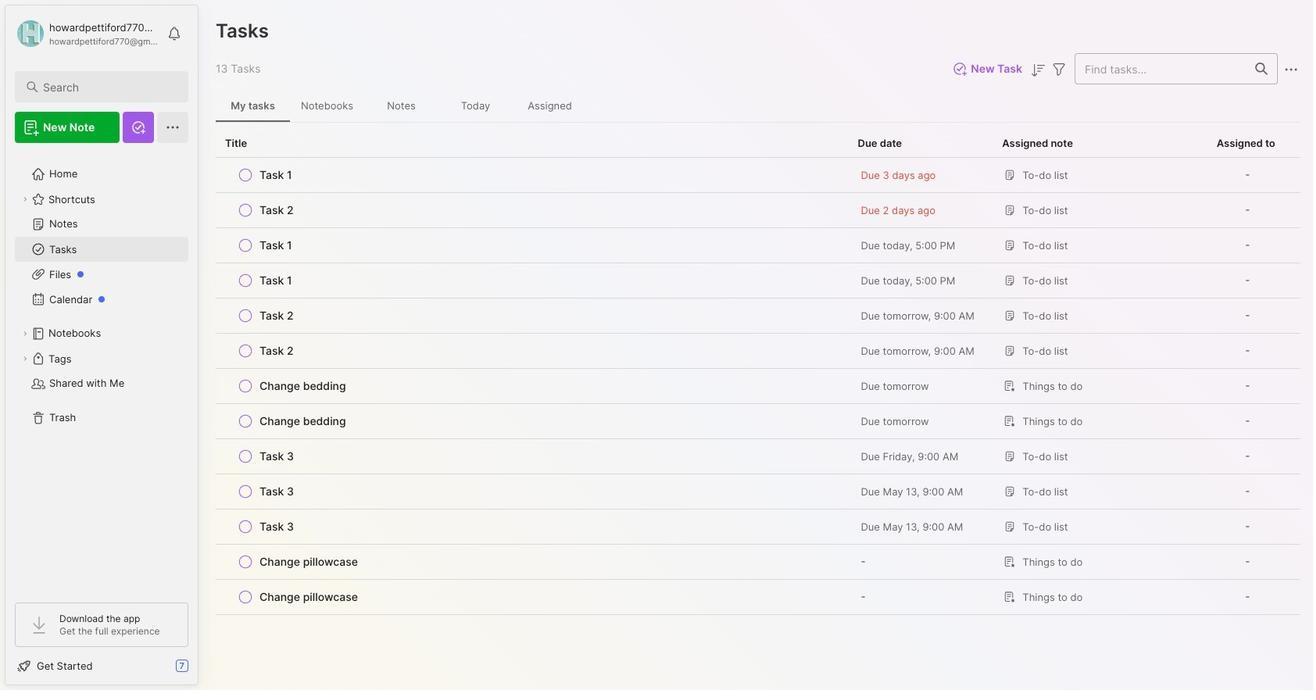 Task type: describe. For each thing, give the bounding box(es) containing it.
Help and Learning task checklist field
[[5, 654, 198, 679]]

change pillowcase 11 cell
[[260, 554, 358, 570]]

task 2 1 cell
[[260, 203, 294, 218]]

task 3 8 cell
[[260, 449, 294, 464]]

Search text field
[[43, 80, 174, 95]]

tree inside main element
[[5, 152, 198, 589]]

task 2 4 cell
[[260, 308, 294, 324]]

change bedding 7 cell
[[260, 414, 346, 429]]

none search field inside main element
[[43, 77, 174, 96]]

more actions and view options image
[[1282, 60, 1301, 79]]

change bedding 6 cell
[[260, 378, 346, 394]]

Filter tasks field
[[1050, 59, 1069, 79]]

Account field
[[15, 18, 159, 49]]

Find tasks… text field
[[1076, 56, 1246, 82]]

change pillowcase 12 cell
[[260, 590, 358, 605]]

task 1 2 cell
[[260, 238, 292, 253]]



Task type: locate. For each thing, give the bounding box(es) containing it.
None search field
[[43, 77, 174, 96]]

task 3 10 cell
[[260, 519, 294, 535]]

expand tags image
[[20, 354, 30, 364]]

expand notebooks image
[[20, 329, 30, 339]]

tree
[[5, 152, 198, 589]]

filter tasks image
[[1050, 60, 1069, 79]]

click to collapse image
[[197, 661, 209, 680]]

task 2 5 cell
[[260, 343, 294, 359]]

Sort tasks by… field
[[1029, 59, 1048, 79]]

row group
[[216, 158, 1301, 615]]

row
[[216, 158, 1301, 193], [225, 164, 839, 186], [216, 193, 1301, 228], [225, 199, 839, 221], [216, 228, 1301, 263], [225, 235, 839, 256], [216, 263, 1301, 299], [225, 270, 839, 292], [216, 299, 1301, 334], [225, 305, 839, 327], [216, 334, 1301, 369], [225, 340, 839, 362], [216, 369, 1301, 404], [225, 375, 839, 397], [216, 404, 1301, 439], [225, 410, 839, 432], [216, 439, 1301, 475], [225, 446, 839, 468], [216, 475, 1301, 510], [225, 481, 839, 503], [216, 510, 1301, 545], [225, 516, 839, 538], [216, 545, 1301, 580], [225, 551, 839, 573], [216, 580, 1301, 615], [225, 586, 839, 608]]

task 1 3 cell
[[260, 273, 292, 289]]

task 1 0 cell
[[260, 167, 292, 183]]

More actions and view options field
[[1278, 59, 1301, 79]]

main element
[[0, 0, 203, 690]]

task 3 9 cell
[[260, 484, 294, 500]]



Task type: vqa. For each thing, say whether or not it's contained in the screenshot.
More actions 'FIELD' at the top
no



